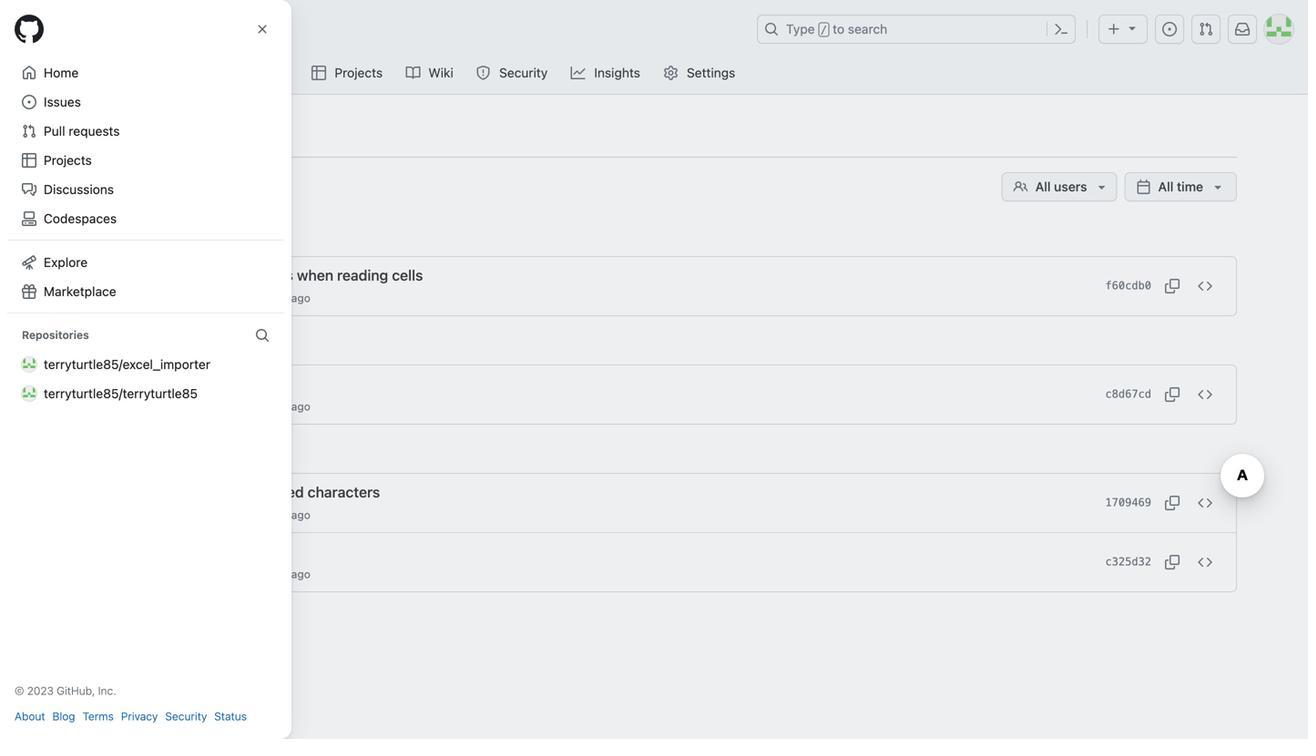 Task type: describe. For each thing, give the bounding box(es) containing it.
wiki
[[429, 65, 454, 80]]

1709469 link
[[1098, 490, 1160, 516]]

15 years ago inside initial commit. more information available below. list item
[[246, 568, 311, 581]]

15 inside initial commit. more information available below. list item
[[246, 568, 257, 581]]

time
[[1177, 179, 1204, 194]]

commits for commits
[[71, 120, 156, 146]]

explore
[[44, 255, 88, 270]]

copy full sha for c8d67cd image
[[1166, 387, 1180, 402]]

terryturtle85/excel_importer
[[44, 357, 210, 372]]

notifications image
[[1236, 22, 1250, 36]]

shield image
[[476, 66, 491, 80]]

pull requests
[[44, 123, 120, 139]]

import exception handling. more information available below. list item
[[72, 365, 1237, 424]]

all for all time
[[1159, 179, 1174, 194]]

all for all users
[[1036, 179, 1051, 194]]

table image
[[312, 66, 326, 80]]

c325d32 link
[[1098, 550, 1160, 575]]

about
[[15, 710, 45, 723]]

strip whitespace from strings when reading cells. more information available below. list item
[[72, 257, 1237, 315]]

about blog terms privacy security status
[[15, 710, 247, 723]]

f60cdb0
[[1106, 279, 1152, 292]]

years inside initial commit. more information available below. list item
[[261, 568, 288, 581]]

ago inside the import exception handling. more information available below. list item
[[291, 400, 311, 413]]

requests
[[69, 123, 120, 139]]

codespaces link
[[15, 204, 277, 233]]

sam pohlenz
[[117, 400, 183, 413]]

on for jul
[[179, 333, 193, 348]]

0 horizontal spatial triangle down image
[[1125, 21, 1140, 35]]

code link
[[15, 59, 83, 87]]

years inside added ? and _ to list of allowed characters 15 years ago
[[261, 509, 288, 521]]

committed
[[187, 400, 242, 413]]

github,
[[57, 684, 95, 697]]

settings link
[[657, 59, 744, 87]]

triangle down image
[[1095, 180, 1110, 194]]

status
[[214, 710, 247, 723]]

gear image
[[664, 66, 678, 80]]

copy full sha for 1709469 image
[[1166, 496, 1180, 510]]

git branch image
[[83, 180, 98, 194]]

settings
[[687, 65, 736, 80]]

2008 for commits on jul 7, 2008
[[230, 333, 262, 348]]

terryturtle85/excel_importer link
[[15, 350, 277, 379]]

c8d67cd
[[1106, 388, 1152, 401]]

wiki link
[[399, 59, 462, 87]]

list
[[211, 483, 231, 501]]

aug
[[197, 221, 220, 236]]

author image for 15 years ago
[[95, 290, 109, 305]]

terms
[[83, 710, 114, 723]]

issue opened image
[[1163, 22, 1177, 36]]

years inside strip whitespace from strings when reading cells. more information available below. list item
[[261, 292, 288, 304]]

strip whitespace from strings when reading cells link
[[94, 267, 423, 284]]

committed 15 years ago
[[187, 400, 311, 413]]

book image
[[406, 66, 421, 80]]

added ? and _ to list of allowed characters link
[[94, 483, 380, 501]]

open global navigation menu image
[[22, 22, 36, 36]]

excel_importer link
[[188, 15, 295, 44]]

handling
[[212, 375, 270, 392]]

all time button
[[1125, 172, 1238, 201]]

discussions
[[44, 182, 114, 197]]

graph image
[[571, 66, 586, 80]]

code image for import exception handling
[[1198, 387, 1213, 402]]

15 inside the import exception handling. more information available below. list item
[[246, 400, 257, 413]]

of
[[235, 483, 249, 501]]

close image
[[255, 22, 270, 36]]

about link
[[15, 708, 45, 724]]

2023
[[27, 684, 54, 697]]

pohlenz
[[142, 400, 183, 413]]

marketplace
[[44, 284, 116, 299]]

15 inside strip whitespace from strings when reading cells. more information available below. list item
[[246, 292, 257, 304]]

issues
[[44, 94, 81, 109]]

import exception handling
[[94, 375, 270, 392]]

jul
[[197, 333, 214, 348]]

master
[[104, 179, 146, 194]]

git pull request image
[[1199, 22, 1214, 36]]

ago inside added ? and _ to list of allowed characters 15 years ago
[[291, 509, 311, 521]]

characters
[[308, 483, 380, 501]]

import exception handling link
[[94, 375, 270, 392]]

7,
[[217, 333, 227, 348]]

allowed
[[252, 483, 304, 501]]

blog
[[53, 710, 75, 723]]

15 years ago inside strip whitespace from strings when reading cells. more information available below. list item
[[246, 292, 311, 304]]

inc.
[[98, 684, 116, 697]]

projects inside dialog
[[44, 153, 92, 168]]

from
[[211, 267, 243, 284]]

ago inside strip whitespace from strings when reading cells. more information available below. list item
[[291, 292, 311, 304]]

strings
[[247, 267, 293, 284]]

insights
[[594, 65, 641, 80]]

added
[[94, 483, 138, 501]]

1 vertical spatial triangle down image
[[1211, 180, 1226, 194]]

initial commit. more information available below. list item
[[72, 533, 1237, 591]]

to inside added ? and _ to list of allowed characters 15 years ago
[[194, 483, 208, 501]]

privacy
[[121, 710, 158, 723]]

commits on may 23, 2008 list
[[72, 474, 1237, 591]]

repositories
[[22, 329, 89, 341]]

12,
[[223, 221, 240, 236]]

c325d32
[[1106, 555, 1152, 568]]

when
[[297, 267, 334, 284]]

0 horizontal spatial projects link
[[15, 146, 277, 175]]

c8d67cd link
[[1098, 382, 1160, 407]]

?
[[142, 483, 149, 501]]



Task type: locate. For each thing, give the bounding box(es) containing it.
1 vertical spatial projects
[[44, 153, 92, 168]]

security right shield "image"
[[499, 65, 548, 80]]

1 vertical spatial code image
[[1198, 387, 1213, 402]]

commits up terryturtle85/excel_importer link
[[123, 333, 175, 348]]

4 15 from the top
[[246, 568, 257, 581]]

2008 right the 12,
[[244, 221, 275, 236]]

to
[[833, 21, 845, 36], [194, 483, 208, 501]]

status link
[[214, 708, 247, 724]]

security link for wiki link
[[469, 59, 557, 87]]

on left aug
[[179, 221, 193, 236]]

and
[[153, 483, 178, 501]]

security link for privacy link
[[165, 708, 207, 724]]

1 on from the top
[[179, 221, 193, 236]]

sc 9kayk9 0 image
[[94, 223, 108, 238]]

2 all from the left
[[1159, 179, 1174, 194]]

1 vertical spatial to
[[194, 483, 208, 501]]

code image right copy full sha for 1709469 image
[[1198, 496, 1213, 510]]

2 code image from the top
[[1198, 387, 1213, 402]]

0 vertical spatial to
[[833, 21, 845, 36]]

1 horizontal spatial triangle down image
[[1211, 180, 1226, 194]]

15
[[246, 292, 257, 304], [246, 400, 257, 413], [246, 509, 257, 521], [246, 568, 257, 581]]

1 horizontal spatial projects link
[[304, 59, 391, 87]]

users
[[1054, 179, 1088, 194]]

whitespace
[[130, 267, 207, 284]]

code image inside initial commit. more information available below. list item
[[1198, 555, 1213, 570]]

0 vertical spatial author image
[[95, 290, 109, 305]]

years down handling
[[261, 400, 288, 413]]

3 code image from the top
[[1198, 496, 1213, 510]]

dialog
[[0, 0, 292, 739]]

1 15 from the top
[[246, 292, 257, 304]]

2 years from the top
[[261, 400, 288, 413]]

0 horizontal spatial sc 9kayk9 0 image
[[1014, 180, 1029, 194]]

projects link
[[304, 59, 391, 87], [15, 146, 277, 175]]

author image
[[95, 290, 109, 305], [95, 399, 109, 413]]

ago inside initial commit. more information available below. list item
[[291, 568, 311, 581]]

2 ago from the top
[[291, 400, 311, 413]]

years inside the import exception handling. more information available below. list item
[[261, 400, 288, 413]]

commits for commits on aug 12, 2008
[[123, 221, 175, 236]]

repositories list
[[15, 350, 277, 408]]

code image
[[1198, 279, 1213, 293], [1198, 387, 1213, 402], [1198, 496, 1213, 510]]

home link
[[15, 58, 277, 87]]

sc 9kayk9 0 image for all users
[[1014, 180, 1029, 194]]

1 author image from the top
[[95, 290, 109, 305]]

all time
[[1159, 179, 1204, 194]]

on for aug
[[179, 221, 193, 236]]

to right _
[[194, 483, 208, 501]]

triangle down image right time at the top right of the page
[[1211, 180, 1226, 194]]

exception
[[142, 375, 208, 392]]

3 ago from the top
[[291, 509, 311, 521]]

0 horizontal spatial security
[[165, 710, 207, 723]]

all inside "popup button"
[[1036, 179, 1051, 194]]

0 horizontal spatial code image
[[22, 66, 36, 80]]

1 horizontal spatial projects
[[335, 65, 383, 80]]

author image left sam
[[95, 399, 109, 413]]

code image right copy full sha for f60cdb0 image
[[1198, 279, 1213, 293]]

0 vertical spatial code image
[[22, 66, 36, 80]]

sc 9kayk9 0 image inside all users "popup button"
[[1014, 180, 1029, 194]]

2 on from the top
[[179, 333, 193, 348]]

1 vertical spatial security link
[[165, 708, 207, 724]]

commits
[[71, 120, 156, 146], [123, 221, 175, 236], [123, 333, 175, 348]]

4 years from the top
[[261, 568, 288, 581]]

1 horizontal spatial code image
[[1198, 555, 1213, 570]]

privacy link
[[121, 708, 158, 724]]

1 years from the top
[[261, 292, 288, 304]]

pull requests link
[[15, 117, 277, 146]]

codespaces
[[44, 211, 117, 226]]

years down strings
[[261, 292, 288, 304]]

commits down issues link
[[71, 120, 156, 146]]

_
[[182, 483, 190, 501]]

type / to search
[[786, 21, 888, 36]]

code image right copy full sha for c325d32 image
[[1198, 555, 1213, 570]]

insights link
[[564, 59, 649, 87]]

1 vertical spatial commits
[[123, 221, 175, 236]]

0 vertical spatial code image
[[1198, 279, 1213, 293]]

triangle down image right plus icon
[[1125, 21, 1140, 35]]

issues link
[[15, 87, 277, 117]]

1 horizontal spatial all
[[1159, 179, 1174, 194]]

3 years from the top
[[261, 509, 288, 521]]

1 vertical spatial on
[[179, 333, 193, 348]]

copy full sha for f60cdb0 image
[[1166, 279, 1180, 293]]

15 years ago
[[246, 292, 311, 304], [246, 568, 311, 581]]

1 code image from the top
[[1198, 279, 1213, 293]]

security left status
[[165, 710, 207, 723]]

code image
[[22, 66, 36, 80], [1198, 555, 1213, 570]]

1 vertical spatial author image
[[95, 399, 109, 413]]

1 vertical spatial code image
[[1198, 555, 1213, 570]]

f60cdb0 link
[[1098, 273, 1160, 299]]

added ? and _ to list of allowed characters 15 years ago
[[94, 483, 380, 521]]

© 2023 github, inc.
[[15, 684, 116, 697]]

code image inside added ? and _ to list of allowed characters. more information available below. list item
[[1198, 496, 1213, 510]]

0 vertical spatial security link
[[469, 59, 557, 87]]

sam
[[117, 400, 139, 413]]

years
[[261, 292, 288, 304], [261, 400, 288, 413], [261, 509, 288, 521], [261, 568, 288, 581]]

security link left status
[[165, 708, 207, 724]]

terryturtle85/terryturtle85
[[44, 386, 198, 401]]

1 horizontal spatial to
[[833, 21, 845, 36]]

0 vertical spatial 2008
[[244, 221, 275, 236]]

reading
[[337, 267, 388, 284]]

author image inside the import exception handling. more information available below. list item
[[95, 399, 109, 413]]

1 horizontal spatial security link
[[469, 59, 557, 87]]

0 horizontal spatial all
[[1036, 179, 1051, 194]]

security inside dialog
[[165, 710, 207, 723]]

blog link
[[53, 708, 75, 724]]

sc 9kayk9 0 image
[[1014, 180, 1029, 194], [1137, 180, 1151, 194]]

0 vertical spatial commits
[[71, 120, 156, 146]]

15 inside added ? and _ to list of allowed characters 15 years ago
[[246, 509, 257, 521]]

code image left code
[[22, 66, 36, 80]]

home
[[44, 65, 79, 80]]

projects link up master
[[15, 146, 277, 175]]

15 down of at the left of page
[[246, 509, 257, 521]]

code image inside the import exception handling. more information available below. list item
[[1198, 387, 1213, 402]]

terms link
[[83, 708, 114, 724]]

0 vertical spatial security
[[499, 65, 548, 80]]

0 vertical spatial projects
[[335, 65, 383, 80]]

all users
[[1036, 179, 1088, 194]]

commits up explore link
[[123, 221, 175, 236]]

1 vertical spatial projects link
[[15, 146, 277, 175]]

1 vertical spatial 2008
[[230, 333, 262, 348]]

4 ago from the top
[[291, 568, 311, 581]]

2008 right 7,
[[230, 333, 262, 348]]

0 horizontal spatial to
[[194, 483, 208, 501]]

2 15 years ago from the top
[[246, 568, 311, 581]]

sc 9kayk9 0 image left all time in the top right of the page
[[1137, 180, 1151, 194]]

all left users
[[1036, 179, 1051, 194]]

code image inside strip whitespace from strings when reading cells. more information available below. list item
[[1198, 279, 1213, 293]]

2 15 from the top
[[246, 400, 257, 413]]

2 vertical spatial code image
[[1198, 496, 1213, 510]]

command palette image
[[1054, 22, 1069, 36]]

plus image
[[1107, 22, 1122, 36]]

all users button
[[1002, 172, 1118, 201]]

0 horizontal spatial projects
[[44, 153, 92, 168]]

1 horizontal spatial sc 9kayk9 0 image
[[1137, 180, 1151, 194]]

pull
[[44, 123, 65, 139]]

15 down handling
[[246, 400, 257, 413]]

3 15 from the top
[[246, 509, 257, 521]]

type
[[786, 21, 815, 36]]

0 vertical spatial projects link
[[304, 59, 391, 87]]

15 down added ? and _ to list of allowed characters 15 years ago on the left
[[246, 568, 257, 581]]

1 horizontal spatial security
[[499, 65, 548, 80]]

years down added ? and _ to list of allowed characters 15 years ago on the left
[[261, 568, 288, 581]]

security link left graph icon
[[469, 59, 557, 87]]

years down allowed
[[261, 509, 288, 521]]

2 vertical spatial commits
[[123, 333, 175, 348]]

1 15 years ago from the top
[[246, 292, 311, 304]]

on
[[179, 221, 193, 236], [179, 333, 193, 348]]

copy full sha for c325d32 image
[[1166, 555, 1180, 570]]

©
[[15, 684, 24, 697]]

all left time at the top right of the page
[[1159, 179, 1174, 194]]

author image for sam pohlenz
[[95, 399, 109, 413]]

cells
[[392, 267, 423, 284]]

15 years ago down allowed
[[246, 568, 311, 581]]

all inside popup button
[[1159, 179, 1174, 194]]

dialog containing home
[[0, 0, 292, 739]]

projects
[[335, 65, 383, 80], [44, 153, 92, 168]]

author image inside strip whitespace from strings when reading cells. more information available below. list item
[[95, 290, 109, 305]]

1 sc 9kayk9 0 image from the left
[[1014, 180, 1029, 194]]

strip
[[94, 267, 126, 284]]

2 sc 9kayk9 0 image from the left
[[1137, 180, 1151, 194]]

code image right 'copy full sha for c8d67cd' "icon"
[[1198, 387, 1213, 402]]

1709469
[[1106, 496, 1152, 509]]

/
[[821, 24, 827, 36]]

author image down strip
[[95, 290, 109, 305]]

commits for commits on jul 7, 2008
[[123, 333, 175, 348]]

2008
[[244, 221, 275, 236], [230, 333, 262, 348]]

0 vertical spatial on
[[179, 221, 193, 236]]

15 years ago down strings
[[246, 292, 311, 304]]

commits on jul 7, 2008
[[123, 333, 262, 348]]

1 vertical spatial 15 years ago
[[246, 568, 311, 581]]

explore link
[[15, 248, 277, 277]]

to right /
[[833, 21, 845, 36]]

1 all from the left
[[1036, 179, 1051, 194]]

marketplace link
[[15, 277, 277, 306]]

code image for strip whitespace from strings when reading cells
[[1198, 279, 1213, 293]]

15 down 'strip whitespace from strings when reading cells' "link"
[[246, 292, 257, 304]]

triangle down image
[[1125, 21, 1140, 35], [1211, 180, 1226, 194]]

code
[[44, 65, 75, 80]]

sc 9kayk9 0 image left all users
[[1014, 180, 1029, 194]]

discussions link
[[15, 175, 277, 204]]

terryturtle85/terryturtle85 link
[[15, 379, 277, 408]]

ago
[[291, 292, 311, 304], [291, 400, 311, 413], [291, 509, 311, 521], [291, 568, 311, 581]]

on left jul
[[179, 333, 193, 348]]

added ? and _ to list of allowed characters. more information available below. list item
[[72, 474, 1237, 533]]

0 horizontal spatial security link
[[165, 708, 207, 724]]

import
[[94, 375, 139, 392]]

1 vertical spatial security
[[165, 710, 207, 723]]

master button
[[71, 172, 180, 201]]

projects up discussions
[[44, 153, 92, 168]]

2 author image from the top
[[95, 399, 109, 413]]

commits on aug 12, 2008
[[123, 221, 275, 236]]

0 vertical spatial 15 years ago
[[246, 292, 311, 304]]

2008 for commits on aug 12, 2008
[[244, 221, 275, 236]]

projects right table image
[[335, 65, 383, 80]]

sc 9kayk9 0 image for all time
[[1137, 180, 1151, 194]]

0 vertical spatial triangle down image
[[1125, 21, 1140, 35]]

excel_importer
[[196, 21, 288, 36]]

strip whitespace from strings when reading cells
[[94, 267, 423, 284]]

search
[[848, 21, 888, 36]]

sc 9kayk9 0 image inside all time popup button
[[1137, 180, 1151, 194]]

projects link left 'book' icon
[[304, 59, 391, 87]]

1 ago from the top
[[291, 292, 311, 304]]

security link
[[469, 59, 557, 87], [165, 708, 207, 724]]



Task type: vqa. For each thing, say whether or not it's contained in the screenshot.
the blog on the bottom
yes



